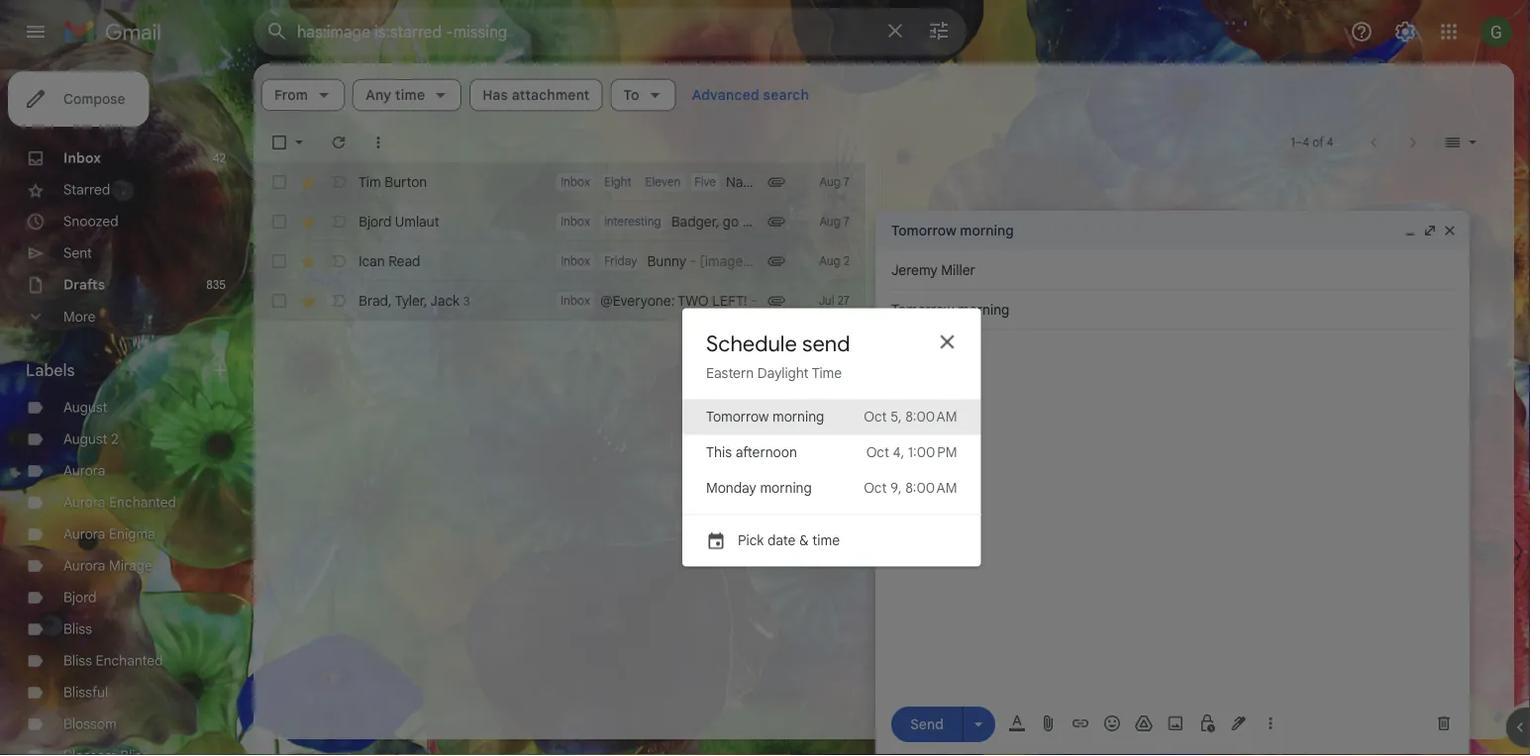 Task type: vqa. For each thing, say whether or not it's contained in the screenshot.
bottommost Primary
no



Task type: describe. For each thing, give the bounding box(es) containing it.
august for august 2
[[63, 431, 107, 448]]

row containing tim burton
[[254, 162, 880, 202]]

tomorrow
[[706, 409, 769, 426]]

eastern daylight time
[[706, 365, 842, 382]]

follow link to manage storage image
[[1254, 297, 1274, 317]]

lighthouse
[[782, 173, 852, 191]]

inbox inside the labels navigation
[[63, 150, 101, 167]]

labels navigation
[[0, 63, 254, 756]]

oct for oct 4, 1:00 pm
[[867, 444, 890, 462]]

bliss enchanted
[[63, 653, 163, 670]]

enchanted for bliss enchanted
[[96, 653, 163, 670]]

compose
[[63, 90, 125, 108]]

august 2 link
[[63, 431, 118, 448]]

drafts link
[[63, 276, 105, 294]]

not important switch for ican
[[329, 252, 349, 271]]

labels heading
[[26, 361, 210, 380]]

jul 27
[[819, 294, 850, 309]]

42
[[213, 151, 226, 166]]

835
[[206, 278, 226, 293]]

no
[[1098, 210, 1118, 230]]

read
[[389, 253, 421, 270]]

inbox for tim burton
[[561, 175, 590, 190]]

7 for day
[[844, 175, 850, 190]]

advanced search options image
[[919, 11, 959, 51]]

friday
[[604, 254, 637, 269]]

schedule send
[[706, 330, 850, 358]]

attachment
[[512, 86, 590, 104]]

bliss enchanted link
[[63, 653, 163, 670]]

oct 5, 8:00 am
[[864, 409, 958, 426]]

monday morning
[[706, 480, 812, 497]]

tim
[[359, 173, 381, 191]]

send
[[802, 330, 850, 358]]

enchanted for aurora enchanted
[[109, 494, 176, 512]]

advanced
[[692, 86, 760, 104]]

8:00 am for oct 9, 8:00 am
[[906, 480, 958, 497]]

selected
[[1226, 210, 1288, 230]]

badger,
[[671, 213, 720, 230]]

has attachment
[[483, 86, 590, 104]]

eastern
[[706, 365, 754, 382]]

jack
[[430, 292, 460, 309]]

oct for oct 5, 8:00 am
[[864, 409, 887, 426]]

inbox @everyone: two left! -
[[561, 292, 761, 310]]

schedule send heading
[[706, 330, 850, 358]]

schedule
[[706, 330, 797, 358]]

labels
[[26, 361, 75, 380]]

starred
[[63, 181, 110, 199]]

eight
[[604, 175, 632, 190]]

afternoon
[[736, 444, 797, 462]]

search
[[764, 86, 810, 104]]

aurora enigma link
[[63, 526, 155, 543]]

aurora mirage
[[63, 558, 152, 575]]

&
[[800, 533, 809, 550]]

oct for oct 9, 8:00 am
[[864, 480, 887, 497]]

august link
[[63, 399, 107, 417]]

bliss for bliss link
[[63, 621, 92, 639]]

aurora mirage link
[[63, 558, 152, 575]]

4,
[[893, 444, 905, 462]]

burton
[[385, 173, 427, 191]]

bjord umlaut
[[359, 213, 440, 230]]

aug for day
[[820, 175, 841, 190]]

left!
[[713, 292, 748, 310]]

aug 7 for hiss
[[820, 215, 850, 229]]

pick
[[738, 533, 764, 550]]

bjord for bjord umlaut
[[359, 213, 392, 230]]

row containing ican read
[[254, 242, 866, 281]]

time
[[812, 365, 842, 382]]

bunny - [image: image.png]
[[647, 253, 822, 270]]

row containing brad
[[254, 281, 866, 321]]

aurora enchanted
[[63, 494, 176, 512]]

aurora for aurora link
[[63, 463, 105, 480]]

sent
[[63, 245, 92, 262]]

oct 4, 1:00 pm
[[867, 444, 958, 462]]

not important switch for tim
[[329, 172, 349, 192]]

bjord link
[[63, 590, 96, 607]]

not important switch for bjord
[[329, 212, 349, 232]]

jul
[[819, 294, 835, 309]]

7 for hiss
[[844, 215, 850, 229]]

aurora enigma
[[63, 526, 155, 543]]

daylight
[[758, 365, 809, 382]]

day
[[856, 173, 880, 191]]

@everyone:
[[600, 292, 675, 310]]

menu item containing monday morning
[[683, 471, 981, 507]]

five
[[695, 175, 716, 190]]

oct 9, 8:00 am
[[864, 480, 958, 497]]

27
[[838, 294, 850, 309]]

has attachment button
[[470, 79, 603, 111]]

no conversations selected main content
[[254, 63, 1515, 740]]

pick date & time
[[738, 533, 840, 550]]

two
[[678, 292, 709, 310]]

5,
[[891, 409, 902, 426]]

bunny
[[647, 253, 687, 270]]

date
[[768, 533, 796, 550]]

blissful link
[[63, 685, 108, 702]]

hiss
[[743, 213, 768, 230]]

bliss for bliss enchanted
[[63, 653, 92, 670]]

brad , tyler , jack 3
[[359, 292, 470, 309]]

snoozed link
[[63, 213, 119, 230]]

2 for aug 2
[[844, 254, 850, 269]]

menu item containing this afternoon
[[683, 435, 981, 471]]

advanced search
[[692, 86, 810, 104]]

august 2
[[63, 431, 118, 448]]

aurora for aurora enchanted
[[63, 494, 105, 512]]

august for august link
[[63, 399, 107, 417]]



Task type: locate. For each thing, give the bounding box(es) containing it.
menu item
[[683, 400, 981, 435], [683, 435, 981, 471], [683, 471, 981, 507]]

oct left 5,
[[864, 409, 887, 426]]

1 vertical spatial enchanted
[[96, 653, 163, 670]]

7
[[844, 175, 850, 190], [844, 215, 850, 229]]

aurora enchanted link
[[63, 494, 176, 512]]

bjord for "bjord" 'link'
[[63, 590, 96, 607]]

august
[[63, 399, 107, 417], [63, 431, 107, 448]]

aurora up "bjord" 'link'
[[63, 558, 105, 575]]

not important switch left brad
[[329, 291, 349, 311]]

inbox left friday
[[561, 254, 590, 269]]

1 vertical spatial aug 7
[[820, 215, 850, 229]]

toggle split pane mode image
[[1444, 133, 1463, 153]]

1 vertical spatial aug
[[820, 215, 841, 229]]

not important switch left tim
[[329, 172, 349, 192]]

[image:
[[700, 253, 747, 270]]

4 not important switch from the top
[[329, 291, 349, 311]]

1 bliss from the top
[[63, 621, 92, 639]]

1 row from the top
[[254, 162, 880, 202]]

0 horizontal spatial 2
[[111, 431, 118, 448]]

sent link
[[63, 245, 92, 262]]

1 vertical spatial oct
[[867, 444, 890, 462]]

3
[[464, 294, 470, 309]]

2 menu item from the top
[[683, 435, 981, 471]]

brad
[[359, 292, 388, 309]]

bliss
[[63, 621, 92, 639], [63, 653, 92, 670]]

3 aurora from the top
[[63, 526, 105, 543]]

, left jack
[[424, 292, 428, 309]]

- right the left!
[[751, 292, 758, 310]]

has
[[483, 86, 508, 104]]

monday
[[706, 480, 757, 497]]

not important switch
[[329, 172, 349, 192], [329, 212, 349, 232], [329, 252, 349, 271], [329, 291, 349, 311]]

aurora
[[63, 463, 105, 480], [63, 494, 105, 512], [63, 526, 105, 543], [63, 558, 105, 575]]

inbox for bjord umlaut
[[561, 215, 590, 229]]

0 vertical spatial 8:00 am
[[906, 409, 958, 426]]

3 row from the top
[[254, 242, 866, 281]]

august down august link
[[63, 431, 107, 448]]

1 7 from the top
[[844, 175, 850, 190]]

0 vertical spatial aug
[[820, 175, 841, 190]]

1 horizontal spatial -
[[751, 292, 758, 310]]

bjord up bliss link
[[63, 590, 96, 607]]

2 bliss from the top
[[63, 653, 92, 670]]

mirage
[[109, 558, 152, 575]]

tomorrow morning
[[706, 409, 825, 426]]

None search field
[[254, 8, 967, 55]]

enchanted up enigma
[[109, 494, 176, 512]]

2 aurora from the top
[[63, 494, 105, 512]]

aug 2
[[820, 254, 850, 269]]

aug up aug 2
[[820, 215, 841, 229]]

0 vertical spatial enchanted
[[109, 494, 176, 512]]

row containing bjord umlaut
[[254, 202, 866, 242]]

blissful
[[63, 685, 108, 702]]

conversations
[[1122, 210, 1222, 230]]

inbox link
[[63, 150, 101, 167]]

2 aug 7 from the top
[[820, 215, 850, 229]]

morning down 'afternoon'
[[760, 480, 812, 497]]

1 vertical spatial 7
[[844, 215, 850, 229]]

inbox up starred link
[[63, 150, 101, 167]]

aurora down the august 2
[[63, 463, 105, 480]]

aurora for aurora mirage
[[63, 558, 105, 575]]

this
[[706, 444, 732, 462]]

tyler
[[395, 292, 424, 309]]

oct
[[864, 409, 887, 426], [867, 444, 890, 462], [864, 480, 887, 497]]

7 left day
[[844, 175, 850, 190]]

1 horizontal spatial 2
[[844, 254, 850, 269]]

schedule send dialog
[[683, 309, 981, 567]]

row up interesting
[[254, 162, 880, 202]]

image.png]
[[751, 253, 822, 270]]

inbox left @everyone:
[[561, 294, 590, 309]]

1 vertical spatial morning
[[760, 480, 812, 497]]

-
[[690, 253, 697, 270], [751, 292, 758, 310]]

august up august 2 link
[[63, 399, 107, 417]]

9,
[[891, 480, 902, 497]]

no conversations selected
[[1098, 210, 1288, 230]]

1 , from the left
[[388, 292, 392, 309]]

- right bunny
[[690, 253, 697, 270]]

bjord inside the labels navigation
[[63, 590, 96, 607]]

0 vertical spatial -
[[690, 253, 697, 270]]

2
[[844, 254, 850, 269], [111, 431, 118, 448]]

aurora down aurora link
[[63, 494, 105, 512]]

morning for monday morning
[[760, 480, 812, 497]]

this afternoon
[[706, 444, 797, 462]]

ican read
[[359, 253, 421, 270]]

row down interesting
[[254, 242, 866, 281]]

aug up jul
[[820, 254, 841, 269]]

row down eight
[[254, 202, 866, 242]]

inbox for ican read
[[561, 254, 590, 269]]

aug left day
[[820, 175, 841, 190]]

2 august from the top
[[63, 431, 107, 448]]

national lighthouse day
[[726, 173, 880, 191]]

morning for tomorrow morning
[[773, 409, 825, 426]]

aug 7 left day
[[820, 175, 850, 190]]

bjord
[[359, 213, 392, 230], [63, 590, 96, 607]]

8:00 am right 5,
[[906, 409, 958, 426]]

2 aug from the top
[[820, 215, 841, 229]]

clear search image
[[876, 11, 916, 51]]

main menu image
[[24, 20, 48, 44]]

drafts
[[63, 276, 105, 294]]

3 not important switch from the top
[[329, 252, 349, 271]]

oct left the 4,
[[867, 444, 890, 462]]

1 menu item from the top
[[683, 400, 981, 435]]

inbox left interesting
[[561, 215, 590, 229]]

1:00 pm
[[908, 444, 958, 462]]

1 horizontal spatial bjord
[[359, 213, 392, 230]]

3 aug from the top
[[820, 254, 841, 269]]

aug 7 up aug 2
[[820, 215, 850, 229]]

0 vertical spatial bliss
[[63, 621, 92, 639]]

1 vertical spatial bliss
[[63, 653, 92, 670]]

menu item up 9,
[[683, 435, 981, 471]]

0 horizontal spatial -
[[690, 253, 697, 270]]

bliss link
[[63, 621, 92, 639]]

enigma
[[109, 526, 155, 543]]

1 august from the top
[[63, 399, 107, 417]]

1 vertical spatial -
[[751, 292, 758, 310]]

enchanted
[[109, 494, 176, 512], [96, 653, 163, 670]]

1 vertical spatial 8:00 am
[[906, 480, 958, 497]]

1 aurora from the top
[[63, 463, 105, 480]]

2 for august 2
[[111, 431, 118, 448]]

refresh image
[[329, 133, 349, 153]]

0 vertical spatial oct
[[864, 409, 887, 426]]

more button
[[0, 301, 238, 333]]

1 not important switch from the top
[[329, 172, 349, 192]]

row
[[254, 162, 880, 202], [254, 202, 866, 242], [254, 242, 866, 281], [254, 281, 866, 321]]

aurora for aurora enigma
[[63, 526, 105, 543]]

1 aug 7 from the top
[[820, 175, 850, 190]]

4 aurora from the top
[[63, 558, 105, 575]]

3 menu item from the top
[[683, 471, 981, 507]]

menu containing tomorrow morning
[[683, 400, 981, 567]]

1 8:00 am from the top
[[906, 409, 958, 426]]

1 vertical spatial 2
[[111, 431, 118, 448]]

4 row from the top
[[254, 281, 866, 321]]

not important switch left ican
[[329, 252, 349, 271]]

ican
[[359, 253, 385, 270]]

1 horizontal spatial ,
[[424, 292, 428, 309]]

0 vertical spatial 7
[[844, 175, 850, 190]]

0 horizontal spatial bjord
[[63, 590, 96, 607]]

0 horizontal spatial ,
[[388, 292, 392, 309]]

go
[[723, 213, 739, 230]]

0 vertical spatial morning
[[773, 409, 825, 426]]

blossom link
[[63, 716, 117, 734]]

time
[[813, 533, 840, 550]]

menu
[[683, 400, 981, 567]]

morning down daylight
[[773, 409, 825, 426]]

search mail image
[[260, 14, 295, 50]]

aug
[[820, 175, 841, 190], [820, 215, 841, 229], [820, 254, 841, 269]]

bliss down bliss link
[[63, 653, 92, 670]]

aug 7 for day
[[820, 175, 850, 190]]

badger, go hiss
[[671, 213, 768, 230]]

aug for hiss
[[820, 215, 841, 229]]

menu item down 'time'
[[683, 400, 981, 435]]

menu item containing tomorrow morning
[[683, 400, 981, 435]]

2 vertical spatial oct
[[864, 480, 887, 497]]

0 vertical spatial bjord
[[359, 213, 392, 230]]

1 aug from the top
[[820, 175, 841, 190]]

bjord inside no conversations selected main content
[[359, 213, 392, 230]]

not important switch left 'bjord umlaut'
[[329, 212, 349, 232]]

row down friday
[[254, 281, 866, 321]]

umlaut
[[395, 213, 440, 230]]

1 vertical spatial august
[[63, 431, 107, 448]]

8:00 am right 9,
[[906, 480, 958, 497]]

2 , from the left
[[424, 292, 428, 309]]

aurora link
[[63, 463, 105, 480]]

2 vertical spatial aug
[[820, 254, 841, 269]]

2 inside the labels navigation
[[111, 431, 118, 448]]

2 inside row
[[844, 254, 850, 269]]

,
[[388, 292, 392, 309], [424, 292, 428, 309]]

settings image
[[1394, 20, 1418, 44]]

oct left 9,
[[864, 480, 887, 497]]

bjord up ican
[[359, 213, 392, 230]]

aug 7
[[820, 175, 850, 190], [820, 215, 850, 229]]

national
[[726, 173, 778, 191]]

inbox inside inbox @everyone: two left! -
[[561, 294, 590, 309]]

inbox left eight
[[561, 175, 590, 190]]

0 vertical spatial august
[[63, 399, 107, 417]]

7 up aug 2
[[844, 215, 850, 229]]

starred link
[[63, 181, 110, 199]]

eleven
[[646, 175, 681, 190]]

compose button
[[8, 71, 149, 127]]

interesting
[[604, 215, 662, 229]]

snoozed
[[63, 213, 119, 230]]

more
[[63, 308, 96, 326]]

2 7 from the top
[[844, 215, 850, 229]]

2 8:00 am from the top
[[906, 480, 958, 497]]

1 vertical spatial bjord
[[63, 590, 96, 607]]

0 vertical spatial aug 7
[[820, 175, 850, 190]]

, left tyler
[[388, 292, 392, 309]]

aurora up aurora mirage link
[[63, 526, 105, 543]]

bliss down "bjord" 'link'
[[63, 621, 92, 639]]

menu item up time
[[683, 471, 981, 507]]

2 row from the top
[[254, 202, 866, 242]]

0 vertical spatial 2
[[844, 254, 850, 269]]

enchanted up blissful
[[96, 653, 163, 670]]

2 not important switch from the top
[[329, 212, 349, 232]]

8:00 am for oct 5, 8:00 am
[[906, 409, 958, 426]]



